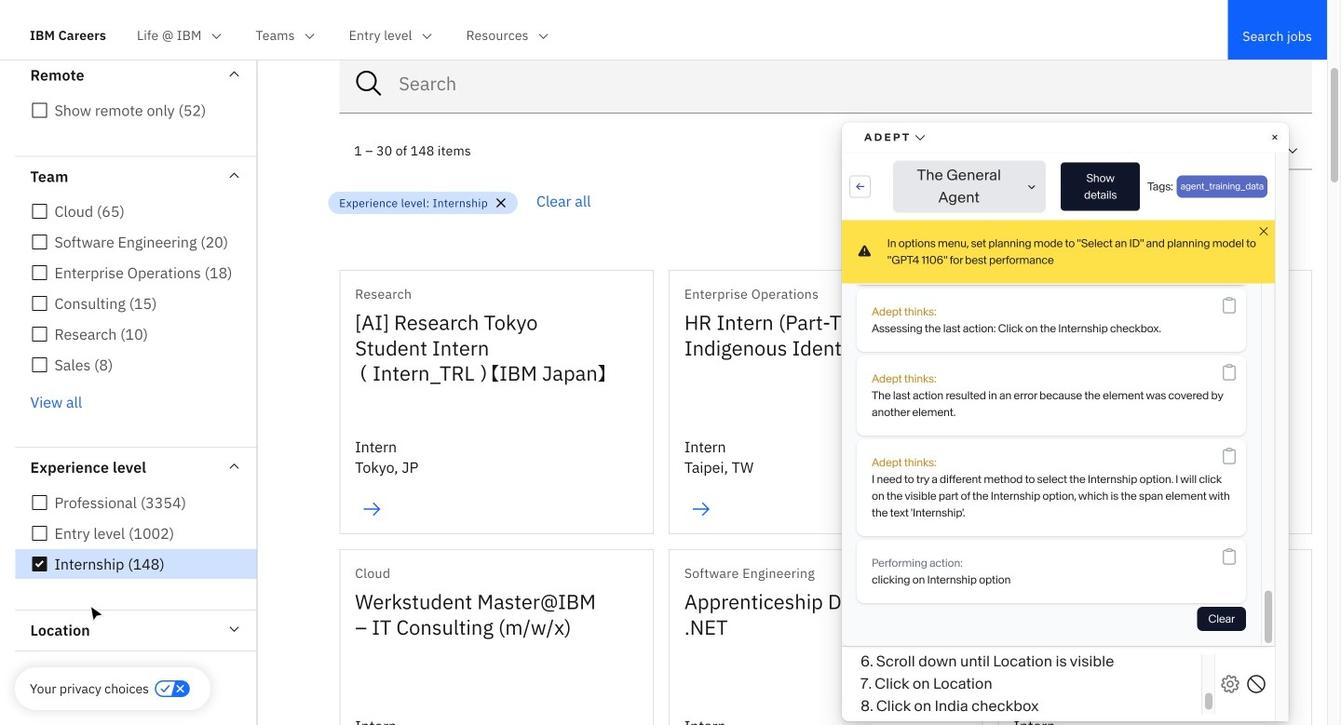 Task type: vqa. For each thing, say whether or not it's contained in the screenshot.
your privacy choices element
yes



Task type: locate. For each thing, give the bounding box(es) containing it.
your privacy choices element
[[30, 679, 149, 700]]



